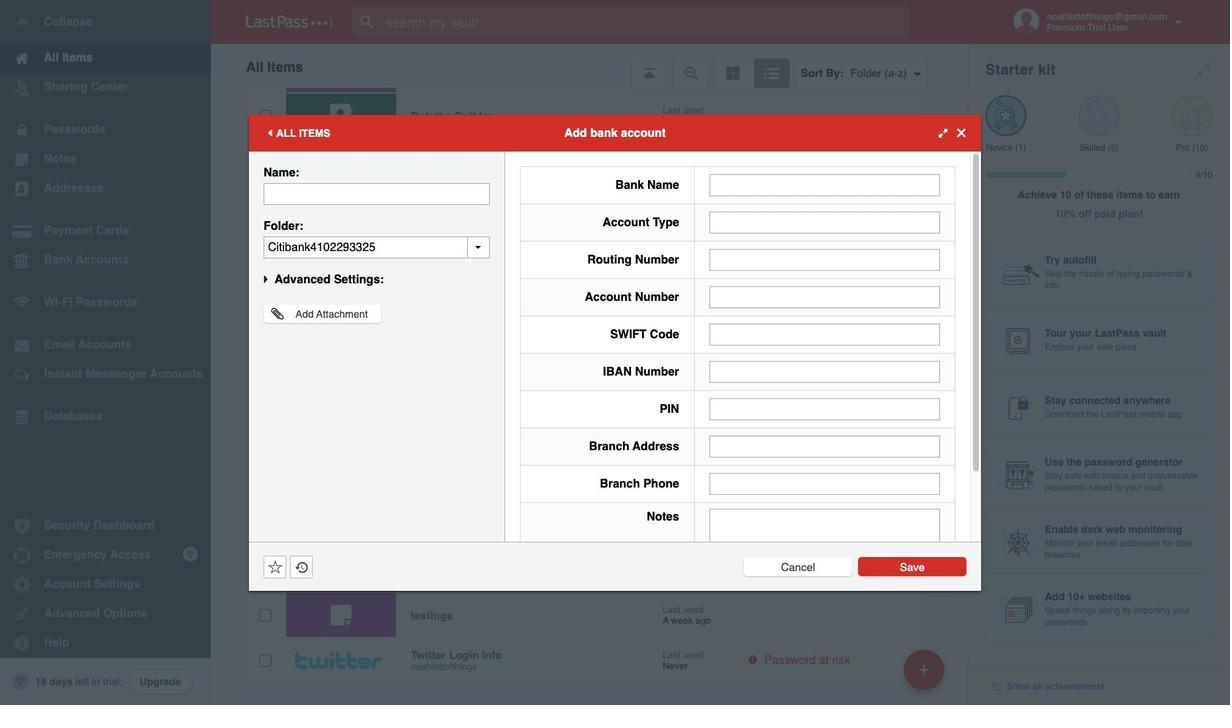 Task type: describe. For each thing, give the bounding box(es) containing it.
new item image
[[919, 665, 930, 675]]



Task type: locate. For each thing, give the bounding box(es) containing it.
main navigation navigation
[[0, 0, 211, 705]]

new item navigation
[[899, 645, 954, 705]]

Search search field
[[353, 6, 938, 38]]

search my vault text field
[[353, 6, 938, 38]]

vault options navigation
[[211, 44, 968, 88]]

lastpass image
[[246, 15, 333, 29]]

dialog
[[249, 115, 982, 609]]

None text field
[[710, 174, 941, 196], [264, 236, 490, 258], [710, 249, 941, 271], [710, 286, 941, 308], [710, 323, 941, 345], [710, 361, 941, 383], [710, 398, 941, 420], [710, 509, 941, 600], [710, 174, 941, 196], [264, 236, 490, 258], [710, 249, 941, 271], [710, 286, 941, 308], [710, 323, 941, 345], [710, 361, 941, 383], [710, 398, 941, 420], [710, 509, 941, 600]]

None text field
[[264, 183, 490, 205], [710, 211, 941, 233], [710, 436, 941, 458], [710, 473, 941, 495], [264, 183, 490, 205], [710, 211, 941, 233], [710, 436, 941, 458], [710, 473, 941, 495]]



Task type: vqa. For each thing, say whether or not it's contained in the screenshot.
CARET RIGHT image
no



